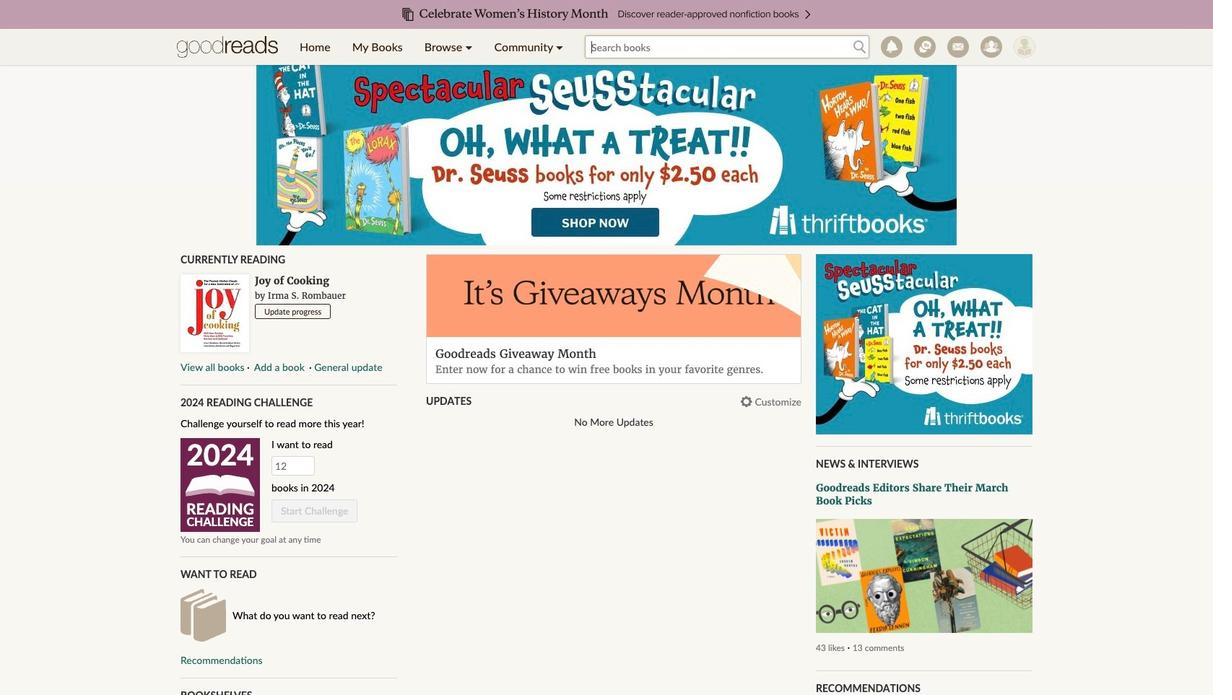 Task type: vqa. For each thing, say whether or not it's contained in the screenshot.
the top "Advertisement" element
yes



Task type: locate. For each thing, give the bounding box(es) containing it.
menu
[[289, 29, 574, 65]]

None button
[[252, 361, 306, 373]]

1 vertical spatial advertisement element
[[816, 254, 1033, 435]]

advertisement element
[[256, 65, 957, 245], [816, 254, 1033, 435]]

inbox image
[[947, 36, 969, 58]]

goodreads editors share their march book picks image
[[816, 519, 1033, 633]]

celebrate women's history month with new nonfiction image
[[29, 0, 1184, 29]]

friend requests image
[[981, 36, 1002, 58]]



Task type: describe. For each thing, give the bounding box(es) containing it.
my group discussions image
[[914, 36, 936, 58]]

Search books text field
[[585, 35, 869, 58]]

goodreads giveaway month image
[[427, 255, 801, 337]]

joy of cooking image
[[181, 274, 249, 352]]

0 vertical spatial advertisement element
[[256, 65, 957, 245]]

Search for books to add to your shelves search field
[[585, 35, 869, 58]]

Number of books you want to read in 2024 number field
[[271, 456, 315, 476]]



